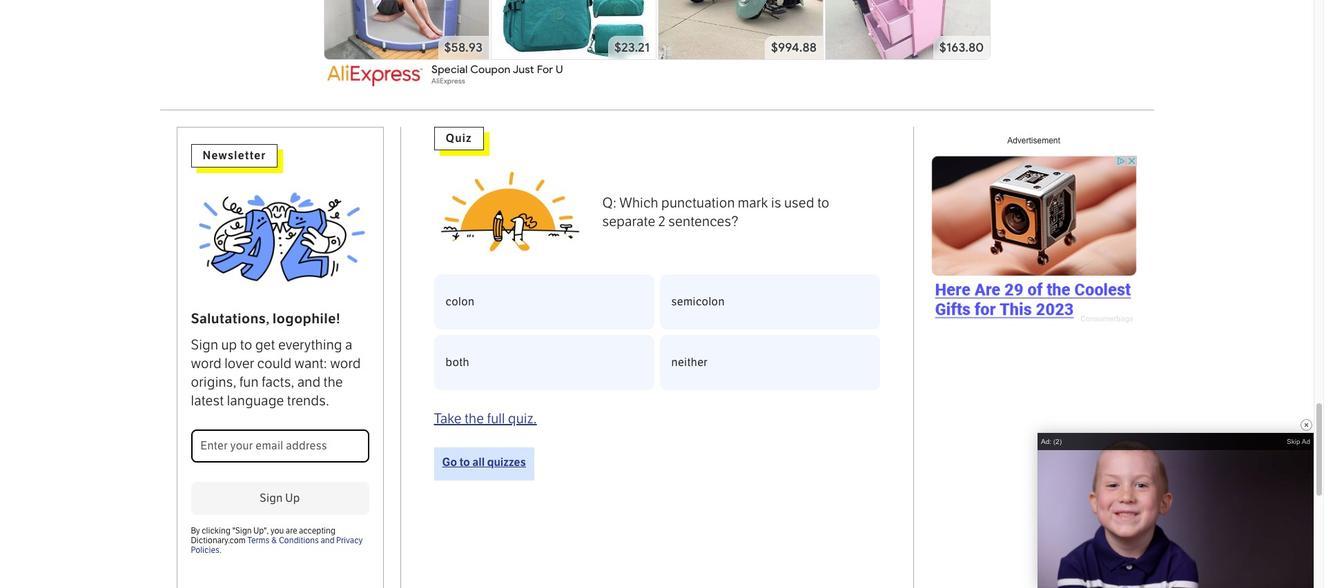 Task type: vqa. For each thing, say whether or not it's contained in the screenshot.
"make"
no



Task type: describe. For each thing, give the bounding box(es) containing it.
0 vertical spatial advertisement region
[[322, 0, 992, 90]]

neither
[[671, 356, 708, 369]]

get
[[255, 337, 275, 353]]

the inside "video player" region
[[1141, 447, 1157, 459]]

advertisement
[[1007, 136, 1060, 146]]

by
[[191, 526, 200, 536]]

up",
[[253, 526, 269, 536]]

dictionary.com
[[191, 536, 246, 546]]

q: which punctuation mark is used to separate 2 sentences?
[[602, 195, 829, 230]]

go
[[442, 456, 457, 470]]

want:
[[294, 355, 327, 372]]

are
[[286, 526, 297, 536]]

all
[[472, 456, 485, 470]]

2 word from the left
[[330, 355, 361, 372]]

enervate: word of the day
[[1049, 447, 1179, 459]]

and inside sign up to get everything a word lover could want: word origins, fun facts, and the latest language trends.
[[297, 374, 321, 390]]

2
[[658, 213, 665, 230]]

&
[[271, 536, 277, 546]]

the inside sign up to get everything a word lover could want: word origins, fun facts, and the latest language trends.
[[323, 374, 343, 390]]

privacy
[[336, 536, 363, 546]]

terms & conditions and privacy policies. link
[[191, 536, 363, 555]]

take the full quiz. link
[[434, 410, 880, 429]]

ad
[[1302, 438, 1310, 446]]

q:
[[602, 195, 616, 211]]

separate
[[602, 213, 655, 230]]

policies.
[[191, 546, 221, 555]]

trends.
[[287, 393, 329, 409]]

take the full quiz.
[[434, 411, 537, 427]]

which
[[619, 195, 658, 211]]

by clicking "sign up", you are accepting dictionary.com
[[191, 526, 336, 546]]

skip ad
[[1287, 438, 1310, 446]]

used
[[784, 195, 814, 211]]

logophile!
[[272, 310, 341, 327]]

is
[[771, 195, 781, 211]]

video player region
[[1038, 434, 1314, 589]]

terms
[[247, 536, 269, 546]]

take
[[434, 411, 462, 427]]

both
[[446, 356, 469, 369]]

439
[[1069, 463, 1084, 473]]

lover
[[224, 355, 254, 372]]

salutations,
[[191, 310, 270, 327]]

accepting
[[299, 526, 336, 536]]

skip
[[1287, 438, 1300, 446]]

1 horizontal spatial the
[[465, 411, 484, 427]]

fun
[[239, 374, 259, 390]]

could
[[257, 355, 292, 372]]

you
[[270, 526, 284, 536]]

1 word from the left
[[191, 355, 222, 372]]

to inside q: which punctuation mark is used to separate 2 sentences?
[[817, 195, 829, 211]]

enervate:
[[1049, 447, 1097, 459]]

Enter your email address text field
[[191, 430, 369, 463]]

"sign
[[232, 526, 252, 536]]

go to all quizzes link
[[434, 448, 534, 481]]

take this quiz on colons vs. semicolons; will you pass? image
[[434, 170, 586, 256]]



Task type: locate. For each thing, give the bounding box(es) containing it.
0 horizontal spatial sign
[[191, 337, 218, 353]]

0 vertical spatial the
[[323, 374, 343, 390]]

ad: (2)
[[1041, 438, 1062, 446]]

(2)
[[1053, 438, 1062, 446]]

1 vertical spatial to
[[240, 337, 252, 353]]

sign up button
[[191, 482, 369, 515]]

the left full
[[465, 411, 484, 427]]

newsletter
[[203, 149, 266, 162]]

0 vertical spatial to
[[817, 195, 829, 211]]

and left privacy
[[321, 536, 335, 546]]

1 vertical spatial advertisement region
[[930, 155, 1137, 328]]

origins,
[[191, 374, 236, 390]]

the
[[323, 374, 343, 390], [465, 411, 484, 427], [1141, 447, 1157, 459]]

full
[[487, 411, 505, 427]]

up
[[221, 337, 237, 353]]

sign for sign up to get everything a word lover could want: word origins, fun facts, and the latest language trends.
[[191, 337, 218, 353]]

1 horizontal spatial word
[[330, 355, 361, 372]]

1 vertical spatial and
[[321, 536, 335, 546]]

2 horizontal spatial to
[[817, 195, 829, 211]]

sign up to get everything a word lover could want: word origins, fun facts, and the latest language trends.
[[191, 337, 361, 409]]

0 vertical spatial and
[[297, 374, 321, 390]]

day
[[1160, 447, 1179, 459]]

to
[[817, 195, 829, 211], [240, 337, 252, 353], [459, 456, 470, 470]]

the down want:
[[323, 374, 343, 390]]

quiz
[[446, 132, 472, 145]]

sign left 'up'
[[191, 337, 218, 353]]

language
[[227, 393, 284, 409]]

semicolon
[[671, 296, 725, 309]]

word
[[1100, 447, 1126, 459]]

sentences?
[[668, 213, 739, 230]]

facts,
[[262, 374, 294, 390]]

colon
[[446, 296, 475, 309]]

sign up
[[260, 492, 300, 505]]

the right the of
[[1141, 447, 1157, 459]]

quiz.
[[508, 411, 537, 427]]

word down a
[[330, 355, 361, 372]]

sign
[[191, 337, 218, 353], [260, 492, 283, 505]]

0 horizontal spatial the
[[323, 374, 343, 390]]

to inside sign up to get everything a word lover could want: word origins, fun facts, and the latest language trends.
[[240, 337, 252, 353]]

punctuation
[[661, 195, 735, 211]]

terms & conditions and privacy policies.
[[191, 536, 363, 555]]

2 vertical spatial the
[[1141, 447, 1157, 459]]

ad:
[[1041, 438, 1051, 446]]

salutations, logophile!
[[191, 310, 341, 327]]

clicking
[[202, 526, 231, 536]]

0 horizontal spatial word
[[191, 355, 222, 372]]

advertisement region
[[322, 0, 992, 90], [930, 155, 1137, 328]]

2 vertical spatial to
[[459, 456, 470, 470]]

1 horizontal spatial to
[[459, 456, 470, 470]]

and
[[297, 374, 321, 390], [321, 536, 335, 546]]

to right 'up'
[[240, 337, 252, 353]]

quizzes
[[487, 456, 526, 470]]

and up the trends.
[[297, 374, 321, 390]]

latest
[[191, 393, 224, 409]]

2 horizontal spatial the
[[1141, 447, 1157, 459]]

and inside terms & conditions and privacy policies.
[[321, 536, 335, 546]]

word
[[191, 355, 222, 372], [330, 355, 361, 372]]

a
[[345, 337, 352, 353]]

sign inside "button"
[[260, 492, 283, 505]]

1 vertical spatial sign
[[260, 492, 283, 505]]

word up origins,
[[191, 355, 222, 372]]

1 horizontal spatial sign
[[260, 492, 283, 505]]

sign left up
[[260, 492, 283, 505]]

everything
[[278, 337, 342, 353]]

go to all quizzes
[[442, 456, 526, 470]]

sign for sign up
[[260, 492, 283, 505]]

salutations, logophile! image
[[191, 187, 369, 288]]

mark
[[738, 195, 768, 211]]

to right used
[[817, 195, 829, 211]]

up
[[285, 492, 300, 505]]

conditions
[[279, 536, 319, 546]]

sign inside sign up to get everything a word lover could want: word origins, fun facts, and the latest language trends.
[[191, 337, 218, 353]]

to left all
[[459, 456, 470, 470]]

0 horizontal spatial to
[[240, 337, 252, 353]]

1 vertical spatial the
[[465, 411, 484, 427]]

of
[[1129, 447, 1138, 459]]

0 vertical spatial sign
[[191, 337, 218, 353]]



